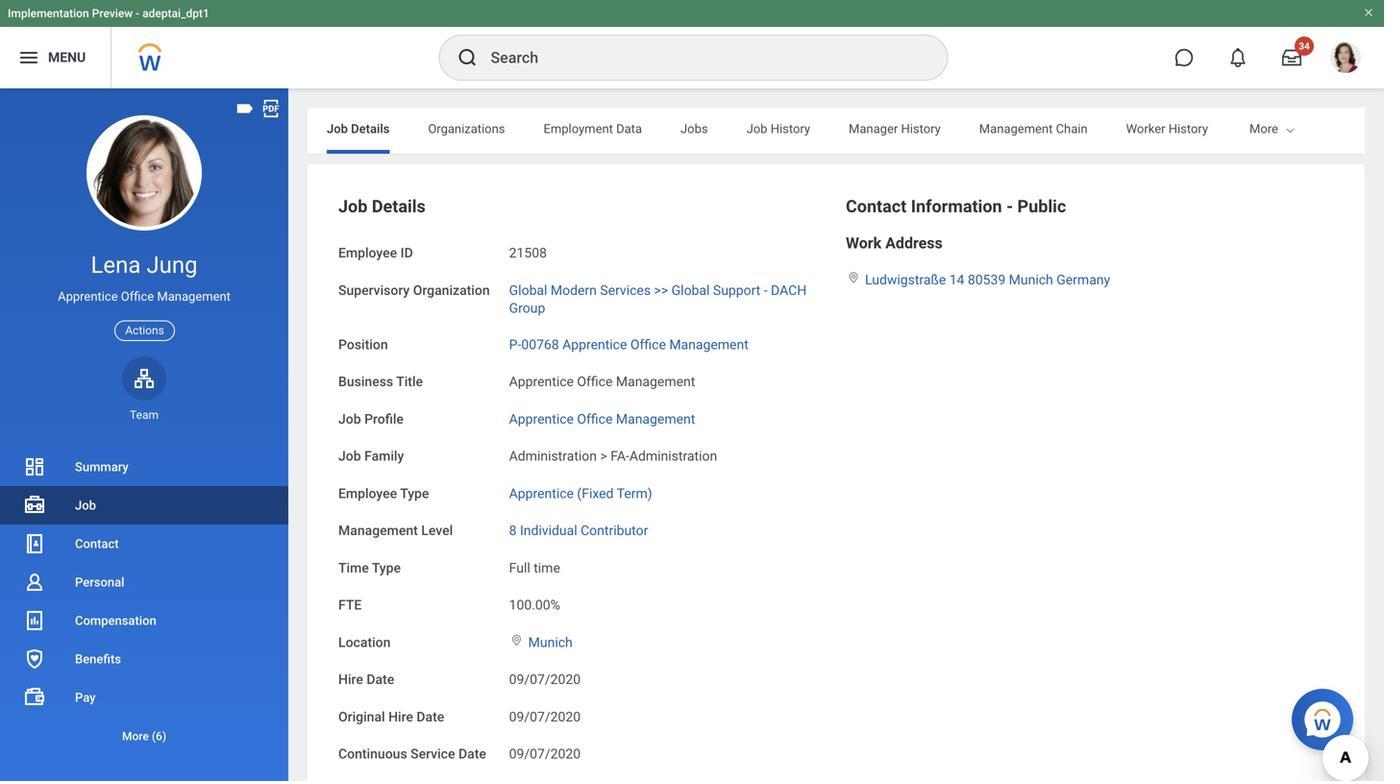 Task type: describe. For each thing, give the bounding box(es) containing it.
0 vertical spatial details
[[351, 122, 390, 136]]

time
[[339, 561, 369, 576]]

management left chain
[[980, 122, 1053, 136]]

contact information - public group
[[846, 195, 1335, 289]]

employee for employee id
[[339, 245, 397, 261]]

actions
[[125, 324, 164, 338]]

ludwigstraße 14 80539 munich germany
[[866, 272, 1111, 288]]

family
[[365, 449, 404, 465]]

compensation image
[[23, 610, 46, 633]]

34 button
[[1271, 37, 1315, 79]]

benefits image
[[23, 648, 46, 671]]

continuous
[[339, 747, 407, 763]]

09/07/2020 for continuous service date
[[509, 747, 581, 763]]

job profile
[[339, 411, 404, 427]]

100.00%
[[509, 598, 561, 614]]

munich inside "contact information - public" group
[[1009, 272, 1054, 288]]

management inside business title element
[[616, 374, 696, 390]]

8 individual contributor link
[[509, 519, 649, 539]]

0 horizontal spatial hire
[[339, 672, 363, 688]]

full time
[[509, 561, 561, 576]]

work address
[[846, 234, 943, 252]]

organization
[[413, 283, 490, 298]]

8 individual contributor
[[509, 523, 649, 539]]

apprentice office management link
[[509, 408, 696, 427]]

summary link
[[0, 448, 289, 487]]

1 horizontal spatial hire
[[389, 710, 413, 725]]

id
[[401, 245, 413, 261]]

lena
[[91, 251, 141, 279]]

munich link
[[529, 631, 573, 651]]

public
[[1018, 197, 1067, 217]]

work
[[846, 234, 882, 252]]

profile logan mcneil image
[[1331, 42, 1362, 77]]

dach
[[771, 283, 807, 298]]

justify image
[[17, 46, 40, 69]]

administration > fa-administration
[[509, 449, 718, 465]]

germany
[[1057, 272, 1111, 288]]

menu
[[48, 50, 86, 66]]

management chain
[[980, 122, 1088, 136]]

job details inside group
[[339, 197, 426, 217]]

manager
[[849, 122, 898, 136]]

manager history
[[849, 122, 941, 136]]

09/07/2020 for original hire date
[[509, 710, 581, 725]]

close environment banner image
[[1364, 7, 1375, 18]]

jung
[[147, 251, 198, 279]]

management down the employee type
[[339, 523, 418, 539]]

actions button
[[115, 321, 175, 341]]

data
[[617, 122, 642, 136]]

time type
[[339, 561, 401, 576]]

apprentice office management inside navigation pane region
[[58, 290, 231, 304]]

view team image
[[133, 367, 156, 390]]

job left profile
[[339, 411, 361, 427]]

job image
[[23, 494, 46, 517]]

global modern services >> global support - dach group
[[509, 283, 807, 316]]

pay link
[[0, 679, 289, 717]]

employee id element
[[509, 234, 547, 262]]

implementation
[[8, 7, 89, 20]]

job up job details button
[[327, 122, 348, 136]]

group
[[509, 301, 546, 316]]

(fixed
[[577, 486, 614, 502]]

>>
[[654, 283, 669, 298]]

more (6)
[[122, 730, 166, 744]]

2 administration from the left
[[630, 449, 718, 465]]

pay
[[75, 691, 96, 705]]

menu banner
[[0, 0, 1385, 88]]

employment
[[544, 122, 613, 136]]

search image
[[456, 46, 479, 69]]

timeline
[[1247, 122, 1295, 136]]

view printable version (pdf) image
[[261, 98, 282, 119]]

continuous service date element
[[509, 735, 581, 764]]

hire date element
[[509, 661, 581, 689]]

history for job history
[[771, 122, 811, 136]]

adeptai_dpt1
[[142, 7, 210, 20]]

apprentice inside navigation pane region
[[58, 290, 118, 304]]

more (6) button
[[0, 726, 289, 749]]

global modern services >> global support - dach group link
[[509, 279, 807, 316]]

personal link
[[0, 564, 289, 602]]

contact for contact information - public
[[846, 197, 907, 217]]

jobs
[[681, 122, 708, 136]]

profile
[[365, 411, 404, 427]]

more for more (6)
[[122, 730, 149, 744]]

service
[[411, 747, 455, 763]]

position
[[339, 337, 388, 353]]

supervisory organization
[[339, 283, 490, 298]]

business
[[339, 374, 393, 390]]

supervisory
[[339, 283, 410, 298]]

ludwigstraße 14 80539 munich germany link
[[866, 268, 1111, 288]]

summary
[[75, 460, 129, 475]]

job details button
[[339, 197, 426, 217]]

navigation pane region
[[0, 88, 289, 782]]

tag image
[[235, 98, 256, 119]]

history for manager history
[[902, 122, 941, 136]]

menu button
[[0, 27, 111, 88]]

employee type
[[339, 486, 429, 502]]

compensation link
[[0, 602, 289, 641]]

more (6) button
[[0, 717, 289, 756]]

personal
[[75, 576, 125, 590]]

original hire date
[[339, 710, 445, 725]]

worker history
[[1127, 122, 1209, 136]]

full time element
[[509, 557, 561, 576]]

- for information
[[1007, 197, 1014, 217]]

information
[[911, 197, 1003, 217]]

title
[[396, 374, 423, 390]]

benefits link
[[0, 641, 289, 679]]

location
[[339, 635, 391, 651]]

office inside navigation pane region
[[121, 290, 154, 304]]

details inside group
[[372, 197, 426, 217]]

chain
[[1057, 122, 1088, 136]]

job left family
[[339, 449, 361, 465]]

management inside p-00768 apprentice office management link
[[670, 337, 749, 353]]

team
[[130, 409, 159, 422]]

modern
[[551, 283, 597, 298]]

job details group
[[339, 195, 827, 782]]

level
[[421, 523, 453, 539]]

0 vertical spatial job details
[[327, 122, 390, 136]]

address
[[886, 234, 943, 252]]

21508
[[509, 245, 547, 261]]

location image for location
[[509, 634, 525, 648]]

worker
[[1127, 122, 1166, 136]]

full
[[509, 561, 531, 576]]



Task type: vqa. For each thing, say whether or not it's contained in the screenshot.
Summary
yes



Task type: locate. For each thing, give the bounding box(es) containing it.
contact inside group
[[846, 197, 907, 217]]

contact
[[846, 197, 907, 217], [75, 537, 119, 552]]

management up fa-
[[616, 411, 696, 427]]

details
[[351, 122, 390, 136], [372, 197, 426, 217]]

global up group
[[509, 283, 548, 298]]

- left dach
[[764, 283, 768, 298]]

1 vertical spatial details
[[372, 197, 426, 217]]

employee for employee type
[[339, 486, 397, 502]]

1 horizontal spatial location image
[[846, 271, 862, 285]]

1 horizontal spatial more
[[1250, 122, 1279, 136]]

global right >>
[[672, 283, 710, 298]]

employee up supervisory
[[339, 245, 397, 261]]

location image for work address
[[846, 271, 862, 285]]

- inside global modern services >> global support - dach group
[[764, 283, 768, 298]]

management down jung
[[157, 290, 231, 304]]

administration up 'term)'
[[630, 449, 718, 465]]

2 horizontal spatial -
[[1007, 197, 1014, 217]]

apprentice up "individual" at bottom left
[[509, 486, 574, 502]]

individual
[[520, 523, 578, 539]]

global
[[509, 283, 548, 298], [672, 283, 710, 298]]

apprentice for business title element
[[509, 374, 574, 390]]

contact information - public button
[[846, 197, 1067, 217]]

contact image
[[23, 533, 46, 556]]

job family element
[[509, 437, 718, 466]]

1 employee from the top
[[339, 245, 397, 261]]

location image inside job details group
[[509, 634, 525, 648]]

apprentice office management down lena jung
[[58, 290, 231, 304]]

p-
[[509, 337, 522, 353]]

original hire date element
[[509, 698, 581, 727]]

1 global from the left
[[509, 283, 548, 298]]

business title element
[[509, 363, 696, 391]]

more inside dropdown button
[[122, 730, 149, 744]]

0 horizontal spatial contact
[[75, 537, 119, 552]]

employee id
[[339, 245, 413, 261]]

contact link
[[0, 525, 289, 564]]

preview
[[92, 7, 133, 20]]

office up job family element
[[577, 411, 613, 427]]

- left the public at the right of the page
[[1007, 197, 1014, 217]]

0 horizontal spatial location image
[[509, 634, 525, 648]]

lena jung
[[91, 251, 198, 279]]

- inside menu banner
[[136, 7, 140, 20]]

contact inside "link"
[[75, 537, 119, 552]]

apprentice (fixed term) link
[[509, 482, 653, 502]]

administration up apprentice (fixed term) link
[[509, 449, 597, 465]]

14
[[950, 272, 965, 288]]

- for preview
[[136, 7, 140, 20]]

09/07/2020
[[509, 672, 581, 688], [509, 710, 581, 725], [509, 747, 581, 763]]

office down lena jung
[[121, 290, 154, 304]]

2 vertical spatial date
[[459, 747, 487, 763]]

contributor
[[581, 523, 649, 539]]

history left "manager"
[[771, 122, 811, 136]]

- inside "contact information - public" group
[[1007, 197, 1014, 217]]

job inside job link
[[75, 499, 96, 513]]

09/07/2020 up continuous service date 'element'
[[509, 710, 581, 725]]

original
[[339, 710, 385, 725]]

history for worker history
[[1169, 122, 1209, 136]]

0 horizontal spatial history
[[771, 122, 811, 136]]

1 vertical spatial date
[[417, 710, 445, 725]]

job details up job details button
[[327, 122, 390, 136]]

history right "manager"
[[902, 122, 941, 136]]

munich right 80539
[[1009, 272, 1054, 288]]

apprentice up business title element
[[563, 337, 627, 353]]

hire
[[339, 672, 363, 688], [389, 710, 413, 725]]

0 horizontal spatial global
[[509, 283, 548, 298]]

1 vertical spatial -
[[1007, 197, 1014, 217]]

0 vertical spatial 09/07/2020
[[509, 672, 581, 688]]

office
[[121, 290, 154, 304], [631, 337, 666, 353], [577, 374, 613, 390], [577, 411, 613, 427]]

type for employee type
[[400, 486, 429, 502]]

management inside apprentice office management link
[[616, 411, 696, 427]]

management inside navigation pane region
[[157, 290, 231, 304]]

0 horizontal spatial munich
[[529, 635, 573, 651]]

p-00768 apprentice office management link
[[509, 333, 749, 353]]

0 vertical spatial more
[[1250, 122, 1279, 136]]

- right preview
[[136, 7, 140, 20]]

3 history from the left
[[1169, 122, 1209, 136]]

0 horizontal spatial more
[[122, 730, 149, 744]]

implementation preview -   adeptai_dpt1
[[8, 7, 210, 20]]

office up apprentice office management link
[[577, 374, 613, 390]]

type right time
[[372, 561, 401, 576]]

2 vertical spatial apprentice office management
[[509, 411, 696, 427]]

history right the worker at right
[[1169, 122, 1209, 136]]

apprentice down lena
[[58, 290, 118, 304]]

munich inside job details group
[[529, 635, 573, 651]]

00768
[[522, 337, 559, 353]]

services
[[600, 283, 651, 298]]

list containing summary
[[0, 448, 289, 756]]

1 horizontal spatial -
[[764, 283, 768, 298]]

date for hire
[[417, 710, 445, 725]]

1 vertical spatial apprentice office management
[[509, 374, 696, 390]]

2 vertical spatial -
[[764, 283, 768, 298]]

1 history from the left
[[771, 122, 811, 136]]

business title
[[339, 374, 423, 390]]

1 vertical spatial 09/07/2020
[[509, 710, 581, 725]]

2 horizontal spatial history
[[1169, 122, 1209, 136]]

apprentice for apprentice office management link
[[509, 411, 574, 427]]

0 horizontal spatial -
[[136, 7, 140, 20]]

fte element
[[509, 586, 561, 615]]

more left (6)
[[122, 730, 149, 744]]

1 horizontal spatial date
[[417, 710, 445, 725]]

compensation
[[75, 614, 157, 628]]

2 history from the left
[[902, 122, 941, 136]]

apprentice for apprentice (fixed term) link
[[509, 486, 574, 502]]

1 vertical spatial hire
[[389, 710, 413, 725]]

tab list
[[308, 108, 1385, 154]]

more for more
[[1250, 122, 1279, 136]]

1 horizontal spatial history
[[902, 122, 941, 136]]

location image inside "contact information - public" group
[[846, 271, 862, 285]]

1 vertical spatial location image
[[509, 634, 525, 648]]

0 horizontal spatial date
[[367, 672, 394, 688]]

inbox large image
[[1283, 48, 1302, 67]]

09/07/2020 for hire date
[[509, 672, 581, 688]]

contact up personal
[[75, 537, 119, 552]]

support
[[713, 283, 761, 298]]

munich
[[1009, 272, 1054, 288], [529, 635, 573, 651]]

0 vertical spatial apprentice office management
[[58, 290, 231, 304]]

job up employee id
[[339, 197, 368, 217]]

additiona
[[1334, 122, 1385, 136]]

hire date
[[339, 672, 394, 688]]

job down "summary"
[[75, 499, 96, 513]]

date for service
[[459, 747, 487, 763]]

office inside business title element
[[577, 374, 613, 390]]

fa-
[[611, 449, 630, 465]]

apprentice down business title element
[[509, 411, 574, 427]]

1 vertical spatial more
[[122, 730, 149, 744]]

0 vertical spatial hire
[[339, 672, 363, 688]]

1 vertical spatial job details
[[339, 197, 426, 217]]

apprentice down 00768
[[509, 374, 574, 390]]

1 vertical spatial employee
[[339, 486, 397, 502]]

management down support
[[670, 337, 749, 353]]

job right the 'jobs'
[[747, 122, 768, 136]]

80539
[[968, 272, 1006, 288]]

1 horizontal spatial administration
[[630, 449, 718, 465]]

3 09/07/2020 from the top
[[509, 747, 581, 763]]

ludwigstraße
[[866, 272, 947, 288]]

more down 34 button
[[1250, 122, 1279, 136]]

2 vertical spatial 09/07/2020
[[509, 747, 581, 763]]

2 employee from the top
[[339, 486, 397, 502]]

0 vertical spatial munich
[[1009, 272, 1054, 288]]

more
[[1250, 122, 1279, 136], [122, 730, 149, 744]]

contact for contact
[[75, 537, 119, 552]]

date up original hire date
[[367, 672, 394, 688]]

1 vertical spatial type
[[372, 561, 401, 576]]

0 vertical spatial -
[[136, 7, 140, 20]]

1 vertical spatial contact
[[75, 537, 119, 552]]

continuous service date
[[339, 747, 487, 763]]

apprentice
[[58, 290, 118, 304], [563, 337, 627, 353], [509, 374, 574, 390], [509, 411, 574, 427], [509, 486, 574, 502]]

term)
[[617, 486, 653, 502]]

location image left munich link at the bottom left
[[509, 634, 525, 648]]

contact information - public
[[846, 197, 1067, 217]]

notifications large image
[[1229, 48, 1248, 67]]

34
[[1300, 40, 1311, 52]]

0 vertical spatial date
[[367, 672, 394, 688]]

details up job details button
[[351, 122, 390, 136]]

team link
[[122, 357, 166, 423]]

apprentice office management for business title element
[[509, 374, 696, 390]]

hire up original
[[339, 672, 363, 688]]

apprentice (fixed term)
[[509, 486, 653, 502]]

team lena jung element
[[122, 408, 166, 423]]

contact up work on the right top of the page
[[846, 197, 907, 217]]

employee
[[339, 245, 397, 261], [339, 486, 397, 502]]

apprentice office management
[[58, 290, 231, 304], [509, 374, 696, 390], [509, 411, 696, 427]]

munich up the hire date element
[[529, 635, 573, 651]]

1 horizontal spatial munich
[[1009, 272, 1054, 288]]

details up the id
[[372, 197, 426, 217]]

Search Workday  search field
[[491, 37, 908, 79]]

type up management level
[[400, 486, 429, 502]]

management down "p-00768 apprentice office management"
[[616, 374, 696, 390]]

09/07/2020 up original hire date element on the left bottom
[[509, 672, 581, 688]]

apprentice office management up apprentice office management link
[[509, 374, 696, 390]]

date up service
[[417, 710, 445, 725]]

pay image
[[23, 687, 46, 710]]

job details up employee id
[[339, 197, 426, 217]]

history
[[771, 122, 811, 136], [902, 122, 941, 136], [1169, 122, 1209, 136]]

09/07/2020 down original hire date element on the left bottom
[[509, 747, 581, 763]]

2 global from the left
[[672, 283, 710, 298]]

0 vertical spatial contact
[[846, 197, 907, 217]]

hire up continuous service date
[[389, 710, 413, 725]]

1 horizontal spatial contact
[[846, 197, 907, 217]]

2 horizontal spatial date
[[459, 747, 487, 763]]

0 vertical spatial employee
[[339, 245, 397, 261]]

time
[[534, 561, 561, 576]]

management
[[980, 122, 1053, 136], [157, 290, 231, 304], [670, 337, 749, 353], [616, 374, 696, 390], [616, 411, 696, 427], [339, 523, 418, 539]]

fte
[[339, 598, 362, 614]]

2 09/07/2020 from the top
[[509, 710, 581, 725]]

job history
[[747, 122, 811, 136]]

office down global modern services >> global support - dach group
[[631, 337, 666, 353]]

1 vertical spatial munich
[[529, 635, 573, 651]]

type for time type
[[372, 561, 401, 576]]

organizations
[[428, 122, 505, 136]]

personal image
[[23, 571, 46, 594]]

benefits
[[75, 653, 121, 667]]

employment data
[[544, 122, 642, 136]]

p-00768 apprentice office management
[[509, 337, 749, 353]]

1 09/07/2020 from the top
[[509, 672, 581, 688]]

list
[[0, 448, 289, 756]]

apprentice office management for apprentice office management link
[[509, 411, 696, 427]]

1 horizontal spatial global
[[672, 283, 710, 298]]

tab list containing job details
[[308, 108, 1385, 154]]

employee down job family
[[339, 486, 397, 502]]

management level
[[339, 523, 453, 539]]

apprentice office management up job family element
[[509, 411, 696, 427]]

date right service
[[459, 747, 487, 763]]

summary image
[[23, 456, 46, 479]]

8
[[509, 523, 517, 539]]

apprentice inside business title element
[[509, 374, 574, 390]]

location image
[[846, 271, 862, 285], [509, 634, 525, 648]]

0 vertical spatial location image
[[846, 271, 862, 285]]

location image down work on the right top of the page
[[846, 271, 862, 285]]

0 vertical spatial type
[[400, 486, 429, 502]]

0 horizontal spatial administration
[[509, 449, 597, 465]]

1 administration from the left
[[509, 449, 597, 465]]



